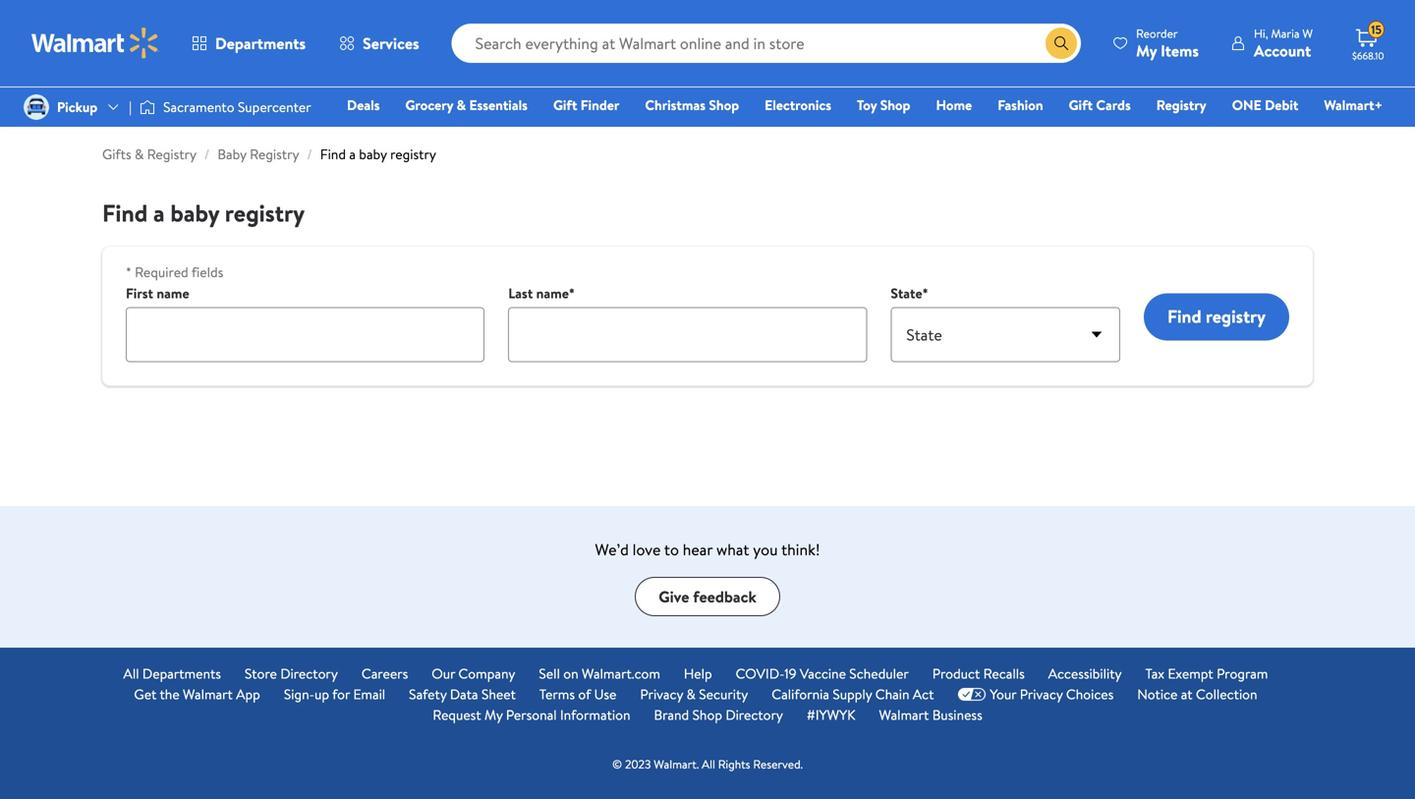 Task type: vqa. For each thing, say whether or not it's contained in the screenshot.
Sign in to add to Favorites list, BariatricPal 15g Whey Protein & Collagen Shots - Apple Serving: 6-Pack 'image'
no



Task type: describe. For each thing, give the bounding box(es) containing it.
0 vertical spatial all
[[123, 664, 139, 683]]

departments inside popup button
[[215, 32, 306, 54]]

Search search field
[[452, 24, 1081, 63]]

walmart+
[[1324, 95, 1383, 115]]

sign-up for email
[[284, 685, 385, 704]]

supercenter
[[238, 97, 311, 116]]

sacramento supercenter
[[163, 97, 311, 116]]

we'd
[[595, 539, 629, 560]]

#iywyk
[[807, 705, 856, 724]]

gift finder link
[[545, 94, 628, 115]]

* required fields
[[126, 262, 223, 282]]

1 horizontal spatial baby
[[359, 144, 387, 164]]

0 horizontal spatial a
[[153, 197, 165, 230]]

registry inside button
[[1206, 304, 1266, 329]]

First name text field
[[126, 307, 485, 362]]

baby registry link
[[218, 144, 299, 164]]

notice
[[1138, 685, 1178, 704]]

walmart inside tax exempt program get the walmart app
[[183, 685, 233, 704]]

sell
[[539, 664, 560, 683]]

what
[[717, 539, 749, 560]]

on
[[563, 664, 579, 683]]

accessibility
[[1049, 664, 1122, 683]]

2 / from the left
[[307, 144, 312, 164]]

0 horizontal spatial registry
[[147, 144, 197, 164]]

find registry button
[[1144, 293, 1290, 341]]

gifts & registry / baby registry / find a baby registry
[[102, 144, 436, 164]]

notice at collection request my personal information
[[433, 685, 1258, 724]]

toy shop link
[[848, 94, 920, 115]]

one debit
[[1232, 95, 1299, 115]]

2 horizontal spatial registry
[[1157, 95, 1207, 115]]

*
[[126, 262, 132, 282]]

search icon image
[[1054, 35, 1070, 51]]

©
[[612, 756, 622, 773]]

my inside reorder my items
[[1136, 40, 1157, 61]]

0 vertical spatial a
[[349, 144, 356, 164]]

baby
[[218, 144, 246, 164]]

use
[[594, 685, 617, 704]]

request my personal information link
[[433, 705, 631, 725]]

gift for gift cards
[[1069, 95, 1093, 115]]

help link
[[684, 664, 712, 684]]

items
[[1161, 40, 1199, 61]]

name
[[157, 284, 189, 303]]

sign-up for email link
[[284, 684, 385, 705]]

the
[[160, 685, 180, 704]]

love
[[633, 539, 661, 560]]

toy
[[857, 95, 877, 115]]

tax
[[1146, 664, 1165, 683]]

security
[[699, 685, 748, 704]]

hear
[[683, 539, 713, 560]]

sacramento
[[163, 97, 235, 116]]

walmart.
[[654, 756, 699, 773]]

give feedback button
[[635, 577, 780, 616]]

personal
[[506, 705, 557, 724]]

hi, maria w account
[[1254, 25, 1313, 61]]

© 2023 walmart. all rights reserved.
[[612, 756, 803, 773]]

christmas
[[645, 95, 706, 115]]

electronics
[[765, 95, 832, 115]]

gift cards link
[[1060, 94, 1140, 115]]

walmart business link
[[879, 705, 983, 725]]

for
[[332, 685, 350, 704]]

scheduler
[[850, 664, 909, 683]]

2 privacy from the left
[[1020, 685, 1063, 704]]

first
[[126, 284, 153, 303]]

store directory
[[245, 664, 338, 683]]

1 privacy from the left
[[640, 685, 683, 704]]

brand shop directory link
[[654, 705, 783, 725]]

essentials
[[469, 95, 528, 115]]

product
[[933, 664, 980, 683]]

rights
[[718, 756, 751, 773]]

find for find registry
[[1168, 304, 1202, 329]]

walmart image
[[31, 28, 159, 59]]

one
[[1232, 95, 1262, 115]]

get
[[134, 685, 157, 704]]

services button
[[323, 20, 436, 67]]

privacy choices icon image
[[958, 688, 986, 701]]

covid-
[[736, 664, 785, 683]]

gifts
[[102, 144, 131, 164]]

reserved.
[[753, 756, 803, 773]]

grocery & essentials link
[[397, 94, 537, 115]]

chain
[[876, 685, 910, 704]]

1 / from the left
[[205, 144, 210, 164]]

find a baby registry link
[[320, 144, 436, 164]]

to
[[664, 539, 679, 560]]

toy shop
[[857, 95, 911, 115]]

1 horizontal spatial registry
[[250, 144, 299, 164]]

you
[[753, 539, 778, 560]]

california
[[772, 685, 830, 704]]

request
[[433, 705, 481, 724]]

shop for brand
[[693, 705, 722, 724]]

Last name* text field
[[508, 307, 867, 362]]

notice at collection link
[[1138, 684, 1258, 705]]

find a baby registry
[[102, 197, 305, 230]]

fields
[[192, 262, 223, 282]]

information
[[560, 705, 631, 724]]

last
[[508, 284, 533, 303]]

email
[[353, 685, 385, 704]]

sell on walmart.com
[[539, 664, 660, 683]]



Task type: locate. For each thing, give the bounding box(es) containing it.
walmart down chain
[[879, 705, 929, 724]]

brand
[[654, 705, 689, 724]]

departments up supercenter
[[215, 32, 306, 54]]

1 horizontal spatial directory
[[726, 705, 783, 724]]

gift left cards
[[1069, 95, 1093, 115]]

your privacy choices link
[[958, 684, 1114, 705]]

& right gifts
[[135, 144, 144, 164]]

baby up fields
[[170, 197, 219, 230]]

& for gifts
[[135, 144, 144, 164]]

19
[[785, 664, 797, 683]]

terms of use
[[540, 685, 617, 704]]

0 horizontal spatial registry
[[225, 197, 305, 230]]

a
[[349, 144, 356, 164], [153, 197, 165, 230]]

find for find a baby registry
[[102, 197, 148, 230]]

1 vertical spatial find
[[102, 197, 148, 230]]

our
[[432, 664, 455, 683]]

cards
[[1096, 95, 1131, 115]]

a down deals
[[349, 144, 356, 164]]

& right the grocery
[[457, 95, 466, 115]]

all departments link
[[123, 664, 221, 684]]

reorder my items
[[1136, 25, 1199, 61]]

all departments
[[123, 664, 221, 683]]

walmart inside walmart business link
[[879, 705, 929, 724]]

finder
[[581, 95, 620, 115]]

0 horizontal spatial directory
[[280, 664, 338, 683]]

home
[[936, 95, 972, 115]]

sheet
[[482, 685, 516, 704]]

account
[[1254, 40, 1312, 61]]

1 horizontal spatial walmart
[[879, 705, 929, 724]]

2 horizontal spatial &
[[687, 685, 696, 704]]

& for privacy
[[687, 685, 696, 704]]

1 vertical spatial &
[[135, 144, 144, 164]]

0 vertical spatial find
[[320, 144, 346, 164]]

0 horizontal spatial /
[[205, 144, 210, 164]]

shop for christmas
[[709, 95, 739, 115]]

up
[[315, 685, 329, 704]]

terms of use link
[[540, 684, 617, 705]]

directory up sign-
[[280, 664, 338, 683]]

shop right christmas
[[709, 95, 739, 115]]

a up required
[[153, 197, 165, 230]]

gift
[[553, 95, 577, 115], [1069, 95, 1093, 115]]

registry
[[1157, 95, 1207, 115], [147, 144, 197, 164], [250, 144, 299, 164]]

2 vertical spatial &
[[687, 685, 696, 704]]

#iywyk link
[[807, 705, 856, 725]]

app
[[236, 685, 260, 704]]

Walmart Site-Wide search field
[[452, 24, 1081, 63]]

store directory link
[[245, 664, 338, 684]]

registry right baby
[[250, 144, 299, 164]]

2 gift from the left
[[1069, 95, 1093, 115]]

departments button
[[175, 20, 323, 67]]

0 vertical spatial departments
[[215, 32, 306, 54]]

all left rights
[[702, 756, 715, 773]]

safety
[[409, 685, 447, 704]]

0 horizontal spatial all
[[123, 664, 139, 683]]

of
[[578, 685, 591, 704]]

0 horizontal spatial find
[[102, 197, 148, 230]]

0 vertical spatial walmart
[[183, 685, 233, 704]]

2 horizontal spatial registry
[[1206, 304, 1266, 329]]

shop down privacy & security link at the bottom of the page
[[693, 705, 722, 724]]

supply
[[833, 685, 872, 704]]

1 horizontal spatial registry
[[390, 144, 436, 164]]

privacy up brand
[[640, 685, 683, 704]]

fashion link
[[989, 94, 1052, 115]]

 image
[[24, 94, 49, 120]]

1 horizontal spatial /
[[307, 144, 312, 164]]

1 vertical spatial my
[[485, 705, 503, 724]]

registry down items
[[1157, 95, 1207, 115]]

help
[[684, 664, 712, 683]]

0 horizontal spatial baby
[[170, 197, 219, 230]]

get the walmart app link
[[134, 684, 260, 705]]

sign-
[[284, 685, 315, 704]]

walmart+ link
[[1316, 94, 1392, 115]]

act
[[913, 685, 934, 704]]

&
[[457, 95, 466, 115], [135, 144, 144, 164], [687, 685, 696, 704]]

shop right toy
[[880, 95, 911, 115]]

1 gift from the left
[[553, 95, 577, 115]]

vaccine
[[800, 664, 846, 683]]

store
[[245, 664, 277, 683]]

one debit link
[[1224, 94, 1308, 115]]

1 horizontal spatial gift
[[1069, 95, 1093, 115]]

 image
[[140, 97, 155, 117]]

departments
[[215, 32, 306, 54], [142, 664, 221, 683]]

privacy & security
[[640, 685, 748, 704]]

privacy right the your
[[1020, 685, 1063, 704]]

0 vertical spatial baby
[[359, 144, 387, 164]]

collection
[[1196, 685, 1258, 704]]

fashion
[[998, 95, 1044, 115]]

our company
[[432, 664, 515, 683]]

1 horizontal spatial privacy
[[1020, 685, 1063, 704]]

1 horizontal spatial &
[[457, 95, 466, 115]]

my left items
[[1136, 40, 1157, 61]]

0 horizontal spatial walmart
[[183, 685, 233, 704]]

give
[[659, 586, 690, 607]]

& down help link
[[687, 685, 696, 704]]

1 vertical spatial baby
[[170, 197, 219, 230]]

my
[[1136, 40, 1157, 61], [485, 705, 503, 724]]

1 vertical spatial all
[[702, 756, 715, 773]]

all up get
[[123, 664, 139, 683]]

0 horizontal spatial gift
[[553, 95, 577, 115]]

0 horizontal spatial &
[[135, 144, 144, 164]]

feedback
[[693, 586, 757, 607]]

2 vertical spatial find
[[1168, 304, 1202, 329]]

1 vertical spatial departments
[[142, 664, 221, 683]]

/ left baby
[[205, 144, 210, 164]]

gifts & registry link
[[102, 144, 197, 164]]

sell on walmart.com link
[[539, 664, 660, 684]]

1 horizontal spatial all
[[702, 756, 715, 773]]

deals
[[347, 95, 380, 115]]

find registry
[[1168, 304, 1266, 329]]

1 horizontal spatial my
[[1136, 40, 1157, 61]]

my inside notice at collection request my personal information
[[485, 705, 503, 724]]

gift for gift finder
[[553, 95, 577, 115]]

shop for toy
[[880, 95, 911, 115]]

product recalls
[[933, 664, 1025, 683]]

departments up the
[[142, 664, 221, 683]]

/ right baby registry link
[[307, 144, 312, 164]]

all
[[123, 664, 139, 683], [702, 756, 715, 773]]

grocery
[[405, 95, 453, 115]]

0 vertical spatial registry
[[390, 144, 436, 164]]

0 vertical spatial directory
[[280, 664, 338, 683]]

tax exempt program get the walmart app
[[134, 664, 1268, 704]]

last name*
[[508, 284, 575, 303]]

electronics link
[[756, 94, 840, 115]]

0 vertical spatial my
[[1136, 40, 1157, 61]]

hi,
[[1254, 25, 1269, 42]]

1 vertical spatial a
[[153, 197, 165, 230]]

at
[[1181, 685, 1193, 704]]

1 vertical spatial walmart
[[879, 705, 929, 724]]

find inside button
[[1168, 304, 1202, 329]]

maria
[[1271, 25, 1300, 42]]

2 vertical spatial registry
[[1206, 304, 1266, 329]]

2 horizontal spatial find
[[1168, 304, 1202, 329]]

directory
[[280, 664, 338, 683], [726, 705, 783, 724]]

0 vertical spatial &
[[457, 95, 466, 115]]

covid-19 vaccine scheduler
[[736, 664, 909, 683]]

walmart.com
[[582, 664, 660, 683]]

california supply chain act
[[772, 685, 934, 704]]

registry down sacramento
[[147, 144, 197, 164]]

privacy
[[640, 685, 683, 704], [1020, 685, 1063, 704]]

your
[[990, 685, 1017, 704]]

registry link
[[1148, 94, 1216, 115]]

walmart right the
[[183, 685, 233, 704]]

brand shop directory
[[654, 705, 783, 724]]

directory down security
[[726, 705, 783, 724]]

gift left finder
[[553, 95, 577, 115]]

0 horizontal spatial privacy
[[640, 685, 683, 704]]

1 horizontal spatial find
[[320, 144, 346, 164]]

christmas shop link
[[636, 94, 748, 115]]

baby
[[359, 144, 387, 164], [170, 197, 219, 230]]

0 horizontal spatial my
[[485, 705, 503, 724]]

1 vertical spatial directory
[[726, 705, 783, 724]]

company
[[459, 664, 515, 683]]

baby down deals link
[[359, 144, 387, 164]]

1 vertical spatial registry
[[225, 197, 305, 230]]

give feedback
[[659, 586, 757, 607]]

find
[[320, 144, 346, 164], [102, 197, 148, 230], [1168, 304, 1202, 329]]

reorder
[[1136, 25, 1178, 42]]

grocery & essentials
[[405, 95, 528, 115]]

think!
[[782, 539, 820, 560]]

my down "sheet"
[[485, 705, 503, 724]]

careers link
[[362, 664, 408, 684]]

deals link
[[338, 94, 389, 115]]

1 horizontal spatial a
[[349, 144, 356, 164]]

safety data sheet link
[[409, 684, 516, 705]]

& for grocery
[[457, 95, 466, 115]]



